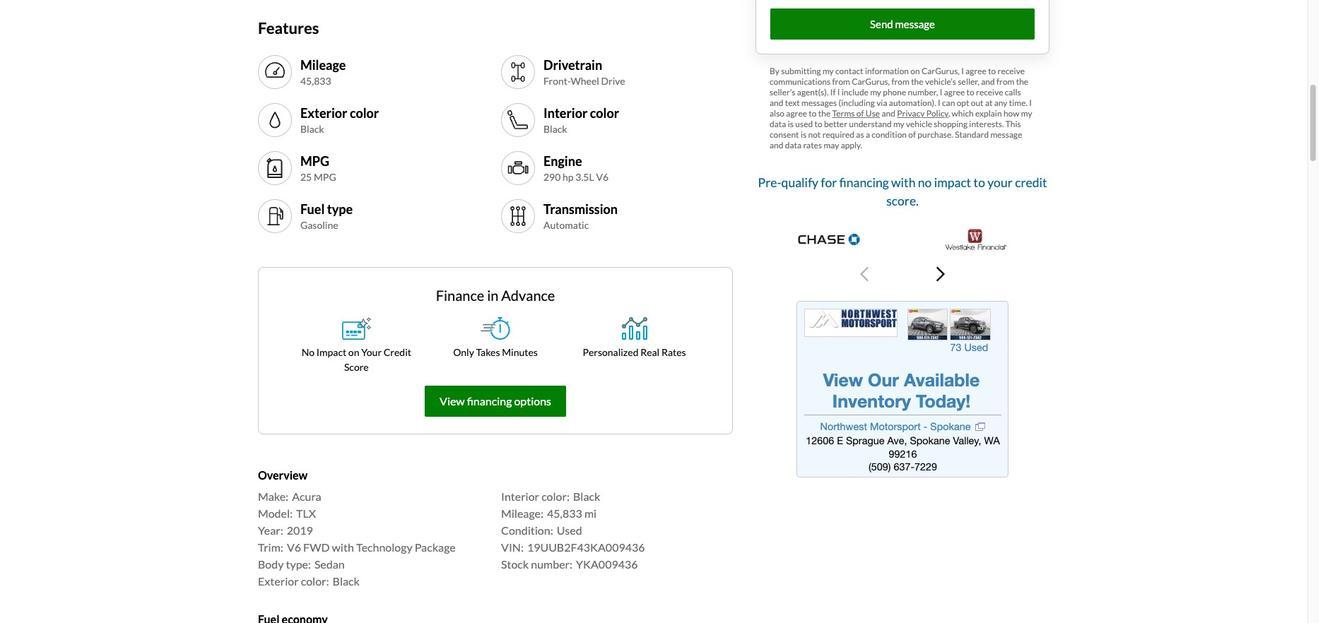 Task type: locate. For each thing, give the bounding box(es) containing it.
0 horizontal spatial agree
[[787, 108, 808, 119]]

mpg image
[[264, 157, 286, 180]]

package
[[415, 541, 456, 554]]

0 vertical spatial color:
[[542, 490, 570, 503]]

color
[[350, 105, 379, 121], [590, 105, 620, 121]]

1 horizontal spatial with
[[892, 175, 916, 190]]

color: down sedan
[[301, 575, 329, 588]]

0 horizontal spatial from
[[833, 76, 851, 87]]

financing right view
[[467, 395, 512, 408]]

to left the your
[[974, 175, 986, 190]]

exterior color black
[[301, 105, 379, 135]]

i right time.
[[1030, 98, 1033, 108]]

0 horizontal spatial v6
[[287, 541, 301, 554]]

in
[[487, 287, 499, 304]]

with up sedan
[[332, 541, 354, 554]]

and left "text"
[[770, 98, 784, 108]]

color: inside make: acura model: tlx year: 2019 trim: v6 fwd with technology package body type: sedan exterior color: black
[[301, 575, 329, 588]]

interior inside interior color: black mileage: 45,833 mi condition: used vin: 19uub2f43ka009436 stock number: yka009436
[[501, 490, 540, 503]]

interior inside interior color black
[[544, 105, 588, 121]]

exterior inside make: acura model: tlx year: 2019 trim: v6 fwd with technology package body type: sedan exterior color: black
[[258, 575, 299, 588]]

1 vertical spatial financing
[[467, 395, 512, 408]]

personalized
[[583, 347, 639, 359]]

interior
[[544, 105, 588, 121], [501, 490, 540, 503]]

view financing options button
[[425, 386, 566, 418]]

finance
[[436, 287, 485, 304]]

1 horizontal spatial cargurus,
[[922, 66, 960, 76]]

color for interior color
[[590, 105, 620, 121]]

0 horizontal spatial financing
[[467, 395, 512, 408]]

the up time.
[[1017, 76, 1029, 87]]

send message button
[[771, 8, 1035, 40]]

agree right also
[[787, 108, 808, 119]]

and right use
[[882, 108, 896, 119]]

45,833 inside mileage 45,833
[[301, 75, 331, 87]]

i right number,
[[940, 87, 943, 98]]

0 vertical spatial with
[[892, 175, 916, 190]]

color for exterior color
[[350, 105, 379, 121]]

interior color image
[[507, 109, 530, 132]]

wheel
[[571, 75, 600, 87]]

black up engine
[[544, 123, 568, 135]]

cargurus,
[[922, 66, 960, 76], [852, 76, 890, 87]]

black inside make: acura model: tlx year: 2019 trim: v6 fwd with technology package body type: sedan exterior color: black
[[333, 575, 360, 588]]

used
[[796, 119, 813, 129]]

mpg up 25
[[301, 153, 330, 169]]

on inside by submitting my contact information on cargurus, i agree to receive communications from cargurus, from the vehicle's seller, and from the seller's agent(s). if i include my phone number, i agree to receive calls and text messages (including via automation). i can opt out at any time. i also agree to the
[[911, 66, 921, 76]]

2 color from the left
[[590, 105, 620, 121]]

1 vertical spatial with
[[332, 541, 354, 554]]

number:
[[531, 558, 573, 571]]

receive up calls
[[998, 66, 1025, 76]]

policy
[[927, 108, 949, 119]]

agree up ","
[[945, 87, 966, 98]]

black for interior color: black mileage: 45,833 mi condition: used vin: 19uub2f43ka009436 stock number: yka009436
[[574, 490, 601, 503]]

290
[[544, 171, 561, 183]]

black up mi
[[574, 490, 601, 503]]

drivetrain front-wheel drive
[[544, 57, 626, 87]]

data left rates on the right top of page
[[786, 140, 802, 151]]

1 vertical spatial 45,833
[[547, 507, 583, 520]]

19uub2f43ka009436
[[528, 541, 645, 554]]

fwd
[[303, 541, 330, 554]]

0 vertical spatial financing
[[840, 175, 889, 190]]

from up (including
[[833, 76, 851, 87]]

,
[[949, 108, 951, 119]]

color inside interior color black
[[590, 105, 620, 121]]

cargurus, up the via
[[852, 76, 890, 87]]

as
[[857, 129, 865, 140]]

0 vertical spatial agree
[[966, 66, 987, 76]]

takes
[[476, 347, 500, 359]]

which
[[952, 108, 974, 119]]

1 horizontal spatial on
[[911, 66, 921, 76]]

0 horizontal spatial of
[[857, 108, 865, 119]]

1 horizontal spatial of
[[909, 129, 917, 140]]

condition:
[[501, 524, 554, 537]]

is
[[788, 119, 794, 129], [801, 129, 807, 140]]

1 horizontal spatial v6
[[596, 171, 609, 183]]

message down how
[[991, 129, 1023, 140]]

with up 'score.'
[[892, 175, 916, 190]]

0 vertical spatial interior
[[544, 105, 588, 121]]

0 horizontal spatial 45,833
[[301, 75, 331, 87]]

type
[[327, 201, 353, 217]]

0 vertical spatial 45,833
[[301, 75, 331, 87]]

0 horizontal spatial is
[[788, 119, 794, 129]]

only takes minutes
[[453, 347, 538, 359]]

1 horizontal spatial message
[[991, 129, 1023, 140]]

v6 right 3.5l
[[596, 171, 609, 183]]

on up the score
[[349, 347, 360, 359]]

type:
[[286, 558, 311, 571]]

0 horizontal spatial exterior
[[258, 575, 299, 588]]

1 horizontal spatial is
[[801, 129, 807, 140]]

0 vertical spatial receive
[[998, 66, 1025, 76]]

can
[[943, 98, 956, 108]]

0 vertical spatial v6
[[596, 171, 609, 183]]

exterior color image
[[264, 109, 286, 132]]

to right "used"
[[815, 119, 823, 129]]

phone
[[883, 87, 907, 98]]

gasoline
[[301, 219, 338, 231]]

1 horizontal spatial from
[[892, 76, 910, 87]]

terms
[[833, 108, 855, 119]]

tlx
[[296, 507, 316, 520]]

is left not
[[801, 129, 807, 140]]

black for interior color black
[[544, 123, 568, 135]]

2 from from the left
[[892, 76, 910, 87]]

0 horizontal spatial color
[[350, 105, 379, 121]]

impact
[[317, 347, 347, 359]]

1 vertical spatial message
[[991, 129, 1023, 140]]

from up any
[[997, 76, 1015, 87]]

financing right "for"
[[840, 175, 889, 190]]

1 horizontal spatial financing
[[840, 175, 889, 190]]

1 vertical spatial interior
[[501, 490, 540, 503]]

black inside interior color: black mileage: 45,833 mi condition: used vin: 19uub2f43ka009436 stock number: yka009436
[[574, 490, 601, 503]]

v6
[[596, 171, 609, 183], [287, 541, 301, 554]]

of left use
[[857, 108, 865, 119]]

on
[[911, 66, 921, 76], [349, 347, 360, 359]]

of down privacy
[[909, 129, 917, 140]]

mileage 45,833
[[301, 57, 346, 87]]

1 vertical spatial of
[[909, 129, 917, 140]]

data
[[770, 119, 787, 129], [786, 140, 802, 151]]

mpg right 25
[[314, 171, 336, 183]]

submitting
[[782, 66, 821, 76]]

color: inside interior color: black mileage: 45,833 mi condition: used vin: 19uub2f43ka009436 stock number: yka009436
[[542, 490, 570, 503]]

receive up the explain
[[977, 87, 1004, 98]]

from
[[833, 76, 851, 87], [892, 76, 910, 87], [997, 76, 1015, 87]]

0 horizontal spatial on
[[349, 347, 360, 359]]

transmission automatic
[[544, 201, 618, 231]]

rates
[[804, 140, 823, 151]]

0 vertical spatial exterior
[[301, 105, 348, 121]]

my left the contact
[[823, 66, 834, 76]]

1 vertical spatial color:
[[301, 575, 329, 588]]

1 horizontal spatial 45,833
[[547, 507, 583, 520]]

black inside exterior color black
[[301, 123, 324, 135]]

1 vertical spatial v6
[[287, 541, 301, 554]]

pre-qualify for financing with no impact to your credit score. button
[[756, 168, 1050, 295]]

message right send on the top right of the page
[[896, 18, 936, 30]]

pre-
[[758, 175, 782, 190]]

advertisement region
[[797, 301, 1009, 478]]

exterior down the body in the left of the page
[[258, 575, 299, 588]]

0 horizontal spatial message
[[896, 18, 936, 30]]

year:
[[258, 524, 283, 537]]

agent(s).
[[798, 87, 829, 98]]

color:
[[542, 490, 570, 503], [301, 575, 329, 588]]

this
[[1006, 119, 1022, 129]]

2 vertical spatial agree
[[787, 108, 808, 119]]

on up number,
[[911, 66, 921, 76]]

black down sedan
[[333, 575, 360, 588]]

v6 up type:
[[287, 541, 301, 554]]

0 vertical spatial message
[[896, 18, 936, 30]]

fuel type gasoline
[[301, 201, 353, 231]]

interior up the mileage:
[[501, 490, 540, 503]]

black inside interior color black
[[544, 123, 568, 135]]

3.5l
[[576, 171, 595, 183]]

1 horizontal spatial agree
[[945, 87, 966, 98]]

0 vertical spatial data
[[770, 119, 787, 129]]

1 horizontal spatial color:
[[542, 490, 570, 503]]

1 color from the left
[[350, 105, 379, 121]]

apply.
[[841, 140, 863, 151]]

black
[[301, 123, 324, 135], [544, 123, 568, 135], [574, 490, 601, 503], [333, 575, 360, 588]]

1 horizontal spatial exterior
[[301, 105, 348, 121]]

of inside , which explain how my data is used to better understand my vehicle shopping interests. this consent is not required as a condition of purchase. standard message and data rates may apply.
[[909, 129, 917, 140]]

1 horizontal spatial interior
[[544, 105, 588, 121]]

financing
[[840, 175, 889, 190], [467, 395, 512, 408]]

is left "used"
[[788, 119, 794, 129]]

message
[[896, 18, 936, 30], [991, 129, 1023, 140]]

agree up out
[[966, 66, 987, 76]]

from up the automation).
[[892, 76, 910, 87]]

color: up used on the left
[[542, 490, 570, 503]]

1 horizontal spatial color
[[590, 105, 620, 121]]

0 vertical spatial on
[[911, 66, 921, 76]]

1 vertical spatial on
[[349, 347, 360, 359]]

cargurus, up number,
[[922, 66, 960, 76]]

acura
[[292, 490, 322, 503]]

and inside , which explain how my data is used to better understand my vehicle shopping interests. this consent is not required as a condition of purchase. standard message and data rates may apply.
[[770, 140, 784, 151]]

opt
[[957, 98, 970, 108]]

send message
[[871, 18, 936, 30]]

exterior
[[301, 105, 348, 121], [258, 575, 299, 588]]

overview
[[258, 469, 308, 483]]

to left at
[[967, 87, 975, 98]]

exterior down mileage 45,833
[[301, 105, 348, 121]]

mileage image
[[264, 61, 286, 84]]

45,833 up used on the left
[[547, 507, 583, 520]]

black right exterior color image
[[301, 123, 324, 135]]

and down also
[[770, 140, 784, 151]]

0 horizontal spatial with
[[332, 541, 354, 554]]

0 horizontal spatial interior
[[501, 490, 540, 503]]

via
[[877, 98, 888, 108]]

1 vertical spatial exterior
[[258, 575, 299, 588]]

to inside pre-qualify for financing with no impact to your credit score.
[[974, 175, 986, 190]]

qualify
[[782, 175, 819, 190]]

interior down front-
[[544, 105, 588, 121]]

data down "text"
[[770, 119, 787, 129]]

1 from from the left
[[833, 76, 851, 87]]

also
[[770, 108, 785, 119]]

financing inside view financing options button
[[467, 395, 512, 408]]

my left phone at the top right
[[871, 87, 882, 98]]

2 horizontal spatial from
[[997, 76, 1015, 87]]

45,833 down the mileage
[[301, 75, 331, 87]]

the up the automation).
[[912, 76, 924, 87]]

information
[[866, 66, 909, 76]]

receive
[[998, 66, 1025, 76], [977, 87, 1004, 98]]

view financing options
[[440, 395, 552, 408]]

privacy
[[898, 108, 925, 119]]

the left terms at the right of page
[[819, 108, 831, 119]]

45,833
[[301, 75, 331, 87], [547, 507, 583, 520]]

0 horizontal spatial color:
[[301, 575, 329, 588]]

color inside exterior color black
[[350, 105, 379, 121]]



Task type: vqa. For each thing, say whether or not it's contained in the screenshot.
color corresponding to Exterior color
yes



Task type: describe. For each thing, give the bounding box(es) containing it.
advance
[[502, 287, 555, 304]]

0 horizontal spatial cargurus,
[[852, 76, 890, 87]]

vehicle
[[907, 119, 933, 129]]

interests.
[[970, 119, 1005, 129]]

engine image
[[507, 157, 530, 180]]

use
[[866, 108, 881, 119]]

to down agent(s).
[[809, 108, 817, 119]]

required
[[823, 129, 855, 140]]

on inside "no impact on your credit score"
[[349, 347, 360, 359]]

stock
[[501, 558, 529, 571]]

black for exterior color black
[[301, 123, 324, 135]]

purchase.
[[918, 129, 954, 140]]

real
[[641, 347, 660, 359]]

vehicle's
[[926, 76, 957, 87]]

drive
[[602, 75, 626, 87]]

not
[[809, 129, 821, 140]]

2019
[[287, 524, 313, 537]]

contact
[[836, 66, 864, 76]]

3 from from the left
[[997, 76, 1015, 87]]

used
[[557, 524, 582, 537]]

personalized real rates
[[583, 347, 686, 359]]

model:
[[258, 507, 293, 520]]

calls
[[1005, 87, 1022, 98]]

interior for color
[[544, 105, 588, 121]]

chevron right image
[[937, 266, 946, 283]]

rates
[[662, 347, 686, 359]]

financing inside pre-qualify for financing with no impact to your credit score.
[[840, 175, 889, 190]]

1 vertical spatial mpg
[[314, 171, 336, 183]]

0 vertical spatial of
[[857, 108, 865, 119]]

your
[[988, 175, 1013, 190]]

by submitting my contact information on cargurus, i agree to receive communications from cargurus, from the vehicle's seller, and from the seller's agent(s). if i include my phone number, i agree to receive calls and text messages (including via automation). i can opt out at any time. i also agree to the
[[770, 66, 1033, 119]]

interior color black
[[544, 105, 620, 135]]

privacy policy link
[[898, 108, 949, 119]]

v6 inside engine 290 hp 3.5l v6
[[596, 171, 609, 183]]

send
[[871, 18, 894, 30]]

better
[[825, 119, 848, 129]]

message inside button
[[896, 18, 936, 30]]

may
[[824, 140, 840, 151]]

transmission
[[544, 201, 618, 217]]

with inside pre-qualify for financing with no impact to your credit score.
[[892, 175, 916, 190]]

with inside make: acura model: tlx year: 2019 trim: v6 fwd with technology package body type: sedan exterior color: black
[[332, 541, 354, 554]]

make:
[[258, 490, 289, 503]]

vin:
[[501, 541, 524, 554]]

(including
[[839, 98, 875, 108]]

out
[[972, 98, 984, 108]]

1 horizontal spatial the
[[912, 76, 924, 87]]

your
[[361, 347, 382, 359]]

0 vertical spatial mpg
[[301, 153, 330, 169]]

any
[[995, 98, 1008, 108]]

engine 290 hp 3.5l v6
[[544, 153, 609, 183]]

to right seller,
[[989, 66, 997, 76]]

condition
[[872, 129, 907, 140]]

text
[[786, 98, 800, 108]]

pre-qualify for financing with no impact to your credit score.
[[758, 175, 1048, 209]]

technology
[[356, 541, 413, 554]]

at
[[986, 98, 993, 108]]

shopping
[[934, 119, 968, 129]]

messages
[[802, 98, 838, 108]]

terms of use and privacy policy
[[833, 108, 949, 119]]

25
[[301, 171, 312, 183]]

view
[[440, 395, 465, 408]]

hp
[[563, 171, 574, 183]]

impact
[[935, 175, 972, 190]]

mileage:
[[501, 507, 544, 520]]

number,
[[908, 87, 939, 98]]

, which explain how my data is used to better understand my vehicle shopping interests. this consent is not required as a condition of purchase. standard message and data rates may apply.
[[770, 108, 1033, 151]]

credit
[[384, 347, 412, 359]]

finance in advance
[[436, 287, 555, 304]]

terms of use link
[[833, 108, 881, 119]]

and right seller,
[[982, 76, 996, 87]]

features
[[258, 19, 319, 38]]

v6 inside make: acura model: tlx year: 2019 trim: v6 fwd with technology package body type: sedan exterior color: black
[[287, 541, 301, 554]]

2 horizontal spatial the
[[1017, 76, 1029, 87]]

credit
[[1016, 175, 1048, 190]]

options
[[514, 395, 552, 408]]

front-
[[544, 75, 571, 87]]

fuel
[[301, 201, 325, 217]]

2 horizontal spatial agree
[[966, 66, 987, 76]]

seller's
[[770, 87, 796, 98]]

sedan
[[315, 558, 345, 571]]

no
[[302, 347, 315, 359]]

chevron left image
[[861, 266, 869, 283]]

fuel type image
[[264, 205, 286, 228]]

interior for color:
[[501, 490, 540, 503]]

45,833 inside interior color: black mileage: 45,833 mi condition: used vin: 19uub2f43ka009436 stock number: yka009436
[[547, 507, 583, 520]]

message inside , which explain how my data is used to better understand my vehicle shopping interests. this consent is not required as a condition of purchase. standard message and data rates may apply.
[[991, 129, 1023, 140]]

include
[[842, 87, 869, 98]]

how
[[1004, 108, 1020, 119]]

drivetrain image
[[507, 61, 530, 84]]

to inside , which explain how my data is used to better understand my vehicle shopping interests. this consent is not required as a condition of purchase. standard message and data rates may apply.
[[815, 119, 823, 129]]

no
[[919, 175, 932, 190]]

1 vertical spatial receive
[[977, 87, 1004, 98]]

i right if
[[838, 87, 840, 98]]

score.
[[887, 194, 919, 209]]

my right how
[[1022, 108, 1033, 119]]

1 vertical spatial data
[[786, 140, 802, 151]]

yka009436
[[576, 558, 638, 571]]

by
[[770, 66, 780, 76]]

i right the vehicle's
[[962, 66, 965, 76]]

i left can
[[938, 98, 941, 108]]

transmission image
[[507, 205, 530, 228]]

my left vehicle
[[894, 119, 905, 129]]

mpg 25 mpg
[[301, 153, 336, 183]]

0 horizontal spatial the
[[819, 108, 831, 119]]

drivetrain
[[544, 57, 603, 73]]

mi
[[585, 507, 597, 520]]

no impact on your credit score
[[302, 347, 412, 374]]

for
[[821, 175, 838, 190]]

1 vertical spatial agree
[[945, 87, 966, 98]]

body
[[258, 558, 284, 571]]

only
[[453, 347, 474, 359]]

consent
[[770, 129, 800, 140]]

exterior inside exterior color black
[[301, 105, 348, 121]]



